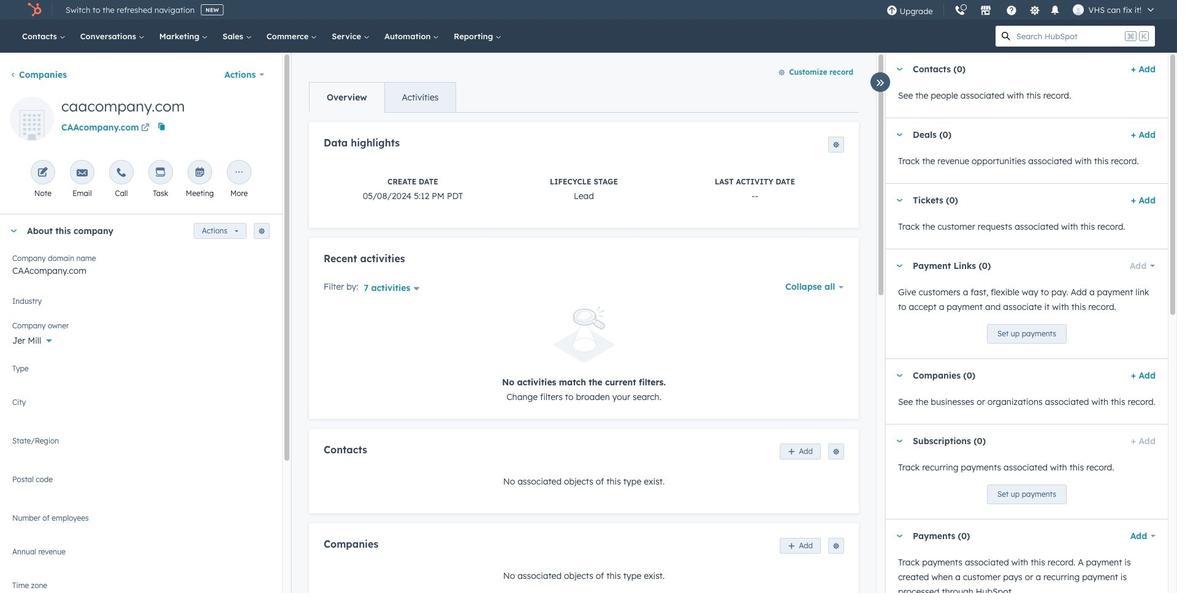 Task type: describe. For each thing, give the bounding box(es) containing it.
make a phone call image
[[116, 167, 127, 179]]

2 caret image from the top
[[896, 375, 904, 378]]

1 link opens in a new window image from the top
[[141, 121, 150, 136]]

Search HubSpot search field
[[1017, 26, 1123, 47]]

more activities, menu pop up image
[[234, 167, 245, 179]]

1 caret image from the top
[[896, 265, 904, 268]]

2 link opens in a new window image from the top
[[141, 124, 150, 133]]



Task type: locate. For each thing, give the bounding box(es) containing it.
3 caret image from the top
[[896, 440, 904, 443]]

1 vertical spatial caret image
[[896, 375, 904, 378]]

schedule a meeting image
[[194, 167, 206, 179]]

alert
[[324, 307, 845, 405]]

manage card settings image
[[258, 228, 266, 236]]

link opens in a new window image
[[141, 121, 150, 136], [141, 124, 150, 133]]

caret image
[[896, 265, 904, 268], [896, 375, 904, 378], [896, 440, 904, 443]]

None text field
[[12, 474, 270, 498], [12, 512, 270, 532], [12, 580, 270, 594], [12, 474, 270, 498], [12, 512, 270, 532], [12, 580, 270, 594]]

2 vertical spatial caret image
[[896, 440, 904, 443]]

marketplaces image
[[981, 6, 992, 17]]

caret image
[[896, 68, 904, 71], [896, 133, 904, 136], [896, 199, 904, 202], [10, 230, 17, 233], [896, 535, 904, 538]]

0 vertical spatial caret image
[[896, 265, 904, 268]]

jer mill image
[[1073, 4, 1084, 15]]

create a note image
[[37, 167, 48, 179]]

create a task image
[[155, 167, 166, 179]]

create an email image
[[77, 167, 88, 179]]

navigation
[[309, 82, 457, 113]]

None text field
[[12, 396, 270, 421], [12, 435, 270, 459], [12, 546, 270, 566], [12, 396, 270, 421], [12, 435, 270, 459], [12, 546, 270, 566]]

menu
[[881, 0, 1163, 21]]



Task type: vqa. For each thing, say whether or not it's contained in the screenshot.
"Ownership"
no



